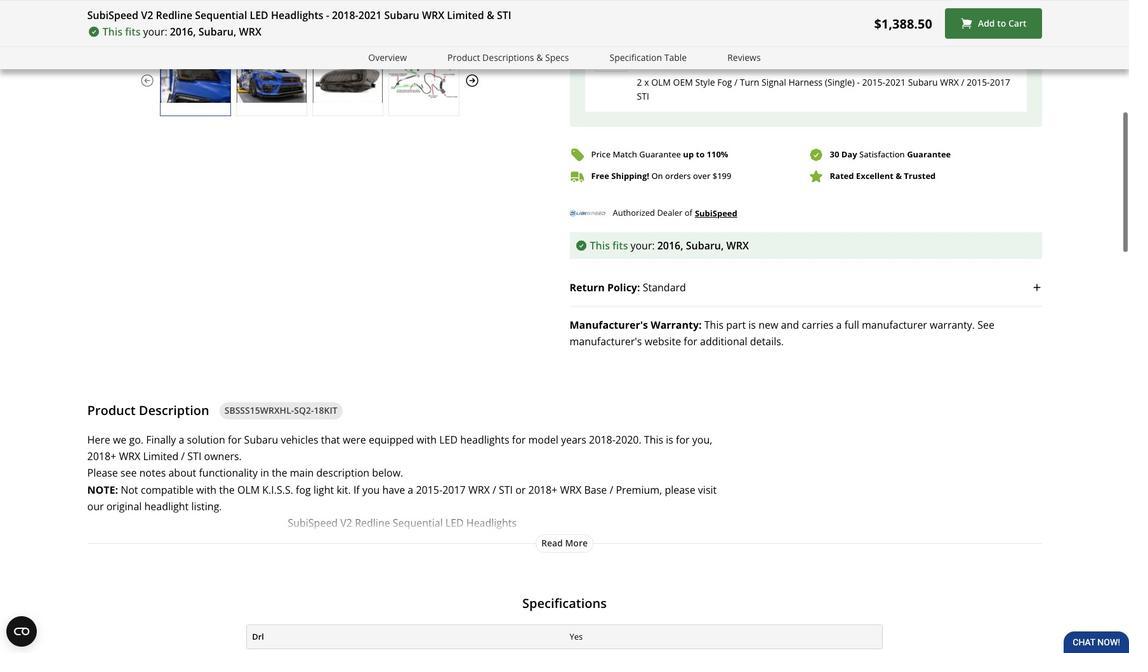 Task type: locate. For each thing, give the bounding box(es) containing it.
style inside olm oem style fog / turn signal harness (single) - 2015- 2021 subaru wrx / 2015-2017 sti
[[688, 41, 712, 55]]

2017 inside olm oem style fog / turn signal harness (single) - 2015-2021 subaru wrx / 2015-2017 sti
[[990, 76, 1010, 88]]

2018-
[[332, 8, 358, 22], [589, 433, 616, 447]]

for left model
[[512, 433, 526, 447]]

0 vertical spatial olm
[[637, 41, 660, 55]]

0 horizontal spatial fits
[[125, 25, 141, 39]]

oem inside olm oem style fog / turn signal harness (single) - 2015-2021 subaru wrx / 2015-2017 sti
[[673, 76, 693, 88]]

15+
[[97, 550, 115, 564]]

light
[[314, 483, 334, 497]]

1 horizontal spatial 2021
[[637, 57, 660, 71]]

led for subispeed v2 redline sequential led headlights
[[445, 516, 464, 530]]

specification
[[610, 51, 662, 63]]

our inside special edition 15+ wrx / sti owners have become very familiar with our first headlight.  their feedback has encouraged us to create a special edition with a few updates.
[[352, 550, 369, 564]]

is left you,
[[666, 433, 673, 447]]

signal right reviews
[[767, 41, 796, 55]]

& up product descriptions & specs
[[487, 8, 494, 22]]

premium,
[[616, 483, 662, 497]]

subispeed image
[[570, 204, 605, 222]]

(single) inside olm oem style fog / turn signal harness (single) - 2015- 2021 subaru wrx / 2015-2017 sti
[[841, 41, 877, 55]]

- inside olm oem style fog / turn signal harness (single) - 2015-2021 subaru wrx / 2015-2017 sti
[[857, 76, 860, 88]]

0 horizontal spatial our
[[87, 500, 104, 514]]

oem down table
[[673, 76, 693, 88]]

wrx inside special edition 15+ wrx / sti owners have become very familiar with our first headlight.  their feedback has encouraged us to create a special edition with a few updates.
[[117, 550, 139, 564]]

the
[[272, 466, 287, 480], [219, 483, 235, 497]]

reviews link
[[727, 51, 761, 65]]

2 vertical spatial -
[[857, 76, 860, 88]]

your:
[[143, 25, 167, 39], [631, 239, 655, 253]]

have up updates.
[[202, 550, 225, 564]]

2021
[[358, 8, 382, 22], [637, 57, 660, 71], [885, 76, 906, 88]]

1 vertical spatial redline
[[355, 516, 390, 530]]

1 vertical spatial 2018-
[[589, 433, 616, 447]]

2021 down "$1,388.50" on the top of the page
[[885, 76, 906, 88]]

0 vertical spatial &
[[487, 8, 494, 22]]

our
[[87, 500, 104, 514], [352, 550, 369, 564]]

return policy: standard
[[570, 281, 686, 294]]

1 horizontal spatial is
[[748, 318, 756, 332]]

1 horizontal spatial subispeed
[[288, 516, 338, 530]]

we
[[113, 433, 127, 447]]

is
[[748, 318, 756, 332], [666, 433, 673, 447]]

product up go to right image
[[447, 51, 480, 63]]

free
[[591, 170, 609, 182]]

1 horizontal spatial product
[[447, 51, 480, 63]]

authorized dealer of subispeed
[[613, 207, 737, 219]]

sti inside special edition 15+ wrx / sti owners have become very familiar with our first headlight.  their feedback has encouraged us to create a special edition with a few updates.
[[148, 550, 162, 564]]

2017 down 84981va010
[[990, 76, 1010, 88]]

1 sbsss15wrxhl-sq2-18kit subispeed v2 redline sequential led headlights - 2018-2021 subaru wrx limited & sti, image from the left
[[160, 58, 230, 103]]

redline
[[156, 8, 192, 22], [355, 516, 390, 530]]

0 horizontal spatial your:
[[143, 25, 167, 39]]

a right the finally
[[179, 433, 184, 447]]

1 vertical spatial (single)
[[825, 76, 855, 88]]

0 horizontal spatial this fits your: 2016, subaru, wrx
[[103, 25, 261, 39]]

1 horizontal spatial sequential
[[393, 516, 443, 530]]

2 horizontal spatial subispeed
[[695, 208, 737, 219]]

1 vertical spatial subaru,
[[686, 239, 724, 253]]

olm inside olm oem style fog / turn signal harness (single) - 2015-2021 subaru wrx / 2015-2017 sti
[[651, 76, 671, 88]]

a inside the not compatible with the olm k.i.s.s. fog light kit.  if you have a 2015-2017 wrx / sti or 2018+ wrx base / premium, please visit our original headlight listing.
[[408, 483, 413, 497]]

harness inside olm oem style fog / turn signal harness (single) - 2015- 2021 subaru wrx / 2015-2017 sti
[[798, 41, 838, 55]]

sti down solution
[[187, 449, 201, 463]]

2 vertical spatial subispeed
[[288, 516, 338, 530]]

owners.
[[204, 449, 242, 463]]

to right up
[[696, 149, 705, 160]]

subaru
[[384, 8, 419, 22], [663, 57, 698, 71], [908, 76, 938, 88], [244, 433, 278, 447]]

(single) for olm oem style fog / turn signal harness (single) - 2015- 2021 subaru wrx / 2015-2017 sti
[[841, 41, 877, 55]]

2017 for olm oem style fog / turn signal harness (single) - 2015-2021 subaru wrx / 2015-2017 sti
[[990, 76, 1010, 88]]

subaru inside olm oem style fog / turn signal harness (single) - 2015-2021 subaru wrx / 2015-2017 sti
[[908, 76, 938, 88]]

1 horizontal spatial redline
[[355, 516, 390, 530]]

with right the edition
[[133, 567, 153, 581]]

0 vertical spatial 2018-
[[332, 8, 358, 22]]

x
[[644, 76, 649, 88]]

0 vertical spatial oem
[[662, 41, 685, 55]]

k.i.s.s.
[[262, 483, 293, 497]]

1 horizontal spatial your:
[[631, 239, 655, 253]]

headlights
[[271, 8, 323, 22], [466, 516, 517, 530]]

finally
[[146, 433, 176, 447]]

2017 inside olm oem style fog / turn signal harness (single) - 2015- 2021 subaru wrx / 2015-2017 sti
[[759, 57, 782, 71]]

2020.
[[616, 433, 641, 447]]

subaru,
[[199, 25, 236, 39], [686, 239, 724, 253]]

guarantee up free shipping! on orders over $199
[[639, 149, 681, 160]]

for inside this part is new and carries a full manufacturer warranty. see manufacturer's website for additional details.
[[684, 334, 697, 348]]

2 horizontal spatial 2021
[[885, 76, 906, 88]]

1 vertical spatial 2018+
[[528, 483, 557, 497]]

product for product descriptions & specs
[[447, 51, 480, 63]]

harness up olm oem style fog / turn signal harness (single) - 2015-2021 subaru wrx / 2015-2017 sti
[[798, 41, 838, 55]]

2015-
[[885, 41, 912, 55], [732, 57, 759, 71], [862, 76, 885, 88], [967, 76, 990, 88], [416, 483, 442, 497]]

1 horizontal spatial this fits your: 2016, subaru, wrx
[[590, 239, 749, 253]]

1 horizontal spatial our
[[352, 550, 369, 564]]

turn inside olm oem style fog / turn signal harness (single) - 2015-2021 subaru wrx / 2015-2017 sti
[[740, 76, 759, 88]]

1 vertical spatial limited
[[143, 449, 178, 463]]

the right in
[[272, 466, 287, 480]]

2017 up olm oem style fog / turn signal harness (single) - 2015-2021 subaru wrx / 2015-2017 sti
[[759, 57, 782, 71]]

more
[[565, 537, 588, 549]]

notes
[[139, 466, 166, 480]]

1 horizontal spatial subaru,
[[686, 239, 724, 253]]

this inside here we go.  finally a solution for subaru vehicles that were equipped with led headlights for model years 2018-2020.   this is for you, 2018+ wrx limited / sti owners. please see notes about functionality in the main description below.
[[644, 433, 663, 447]]

headlight.
[[393, 550, 440, 564]]

a right create
[[651, 550, 657, 564]]

2018+ up please
[[87, 449, 116, 463]]

our left first
[[352, 550, 369, 564]]

fog inside olm oem style fog / turn signal harness (single) - 2015- 2021 subaru wrx / 2015-2017 sti
[[714, 41, 732, 55]]

the down functionality
[[219, 483, 235, 497]]

sti down the edition
[[148, 550, 162, 564]]

0 vertical spatial headlights
[[271, 8, 323, 22]]

olm inside olm oem style fog / turn signal harness (single) - 2015- 2021 subaru wrx / 2015-2017 sti
[[637, 41, 660, 55]]

1 vertical spatial oem
[[673, 76, 693, 88]]

0 vertical spatial (single)
[[841, 41, 877, 55]]

0 vertical spatial signal
[[767, 41, 796, 55]]

not compatible with the olm k.i.s.s. fog light kit.  if you have a 2015-2017 wrx / sti or 2018+ wrx base / premium, please visit our original headlight listing.
[[87, 483, 717, 514]]

product up we
[[87, 402, 136, 419]]

product description
[[87, 402, 209, 419]]

1 horizontal spatial -
[[857, 76, 860, 88]]

manufacturer's
[[570, 318, 648, 332]]

fog inside olm oem style fog / turn signal harness (single) - 2015-2021 subaru wrx / 2015-2017 sti
[[717, 76, 732, 88]]

2 horizontal spatial -
[[879, 41, 883, 55]]

sti left or
[[499, 483, 513, 497]]

2 vertical spatial led
[[445, 516, 464, 530]]

1 vertical spatial subispeed
[[695, 208, 737, 219]]

warranty:
[[651, 318, 702, 332]]

1 vertical spatial signal
[[762, 76, 786, 88]]

1 horizontal spatial 2016,
[[657, 239, 683, 253]]

signal down olm oem style fog / turn signal harness (single) - 2015- 2021 subaru wrx / 2015-2017 sti
[[762, 76, 786, 88]]

a up the subispeed v2 redline sequential led headlights on the left of page
[[408, 483, 413, 497]]

up
[[683, 149, 694, 160]]

& left trusted
[[896, 170, 902, 182]]

oem right specification
[[662, 41, 685, 55]]

subaru inside olm oem style fog / turn signal harness (single) - 2015- 2021 subaru wrx / 2015-2017 sti
[[663, 57, 698, 71]]

to inside special edition 15+ wrx / sti owners have become very familiar with our first headlight.  their feedback has encouraged us to create a special edition with a few updates.
[[607, 550, 617, 564]]

us
[[593, 550, 604, 564]]

0 vertical spatial style
[[688, 41, 712, 55]]

harness for olm oem style fog / turn signal harness (single) - 2015- 2021 subaru wrx / 2015-2017 sti
[[798, 41, 838, 55]]

oem inside olm oem style fog / turn signal harness (single) - 2015- 2021 subaru wrx / 2015-2017 sti
[[662, 41, 685, 55]]

1 vertical spatial fog
[[717, 76, 732, 88]]

limited down the finally
[[143, 449, 178, 463]]

with inside the not compatible with the olm k.i.s.s. fog light kit.  if you have a 2015-2017 wrx / sti or 2018+ wrx base / premium, please visit our original headlight listing.
[[196, 483, 217, 497]]

wrx inside olm oem style fog / turn signal harness (single) - 2015-2021 subaru wrx / 2015-2017 sti
[[940, 76, 959, 88]]

the inside the not compatible with the olm k.i.s.s. fog light kit.  if you have a 2015-2017 wrx / sti or 2018+ wrx base / premium, please visit our original headlight listing.
[[219, 483, 235, 497]]

fits
[[125, 25, 141, 39], [613, 239, 628, 253]]

harness down olm oem style fog / turn signal harness (single) - 2015- 2021 subaru wrx / 2015-2017 sti
[[789, 76, 823, 88]]

to inside button
[[997, 17, 1006, 29]]

a left full at right
[[836, 318, 842, 332]]

2018+
[[87, 449, 116, 463], [528, 483, 557, 497]]

is inside here we go.  finally a solution for subaru vehicles that were equipped with led headlights for model years 2018-2020.   this is for you, 2018+ wrx limited / sti owners. please see notes about functionality in the main description below.
[[666, 433, 673, 447]]

0 horizontal spatial the
[[219, 483, 235, 497]]

encouraged
[[534, 550, 590, 564]]

0 vertical spatial 2021
[[358, 8, 382, 22]]

2 vertical spatial 2021
[[885, 76, 906, 88]]

2 vertical spatial olm
[[237, 483, 260, 497]]

our inside the not compatible with the olm k.i.s.s. fog light kit.  if you have a 2015-2017 wrx / sti or 2018+ wrx base / premium, please visit our original headlight listing.
[[87, 500, 104, 514]]

2018- inside here we go.  finally a solution for subaru vehicles that were equipped with led headlights for model years 2018-2020.   this is for you, 2018+ wrx limited / sti owners. please see notes about functionality in the main description below.
[[589, 433, 616, 447]]

to right us
[[607, 550, 617, 564]]

1 vertical spatial turn
[[740, 76, 759, 88]]

1 horizontal spatial 2017
[[759, 57, 782, 71]]

- for olm oem style fog / turn signal harness (single) - 2015- 2021 subaru wrx / 2015-2017 sti
[[879, 41, 883, 55]]

1 vertical spatial your:
[[631, 239, 655, 253]]

2 vertical spatial &
[[896, 170, 902, 182]]

description
[[139, 402, 209, 419]]

olm left table
[[637, 41, 660, 55]]

product
[[447, 51, 480, 63], [87, 402, 136, 419]]

2 horizontal spatial &
[[896, 170, 902, 182]]

visit
[[698, 483, 717, 497]]

2 vertical spatial to
[[607, 550, 617, 564]]

harness for olm oem style fog / turn signal harness (single) - 2015-2021 subaru wrx / 2015-2017 sti
[[789, 76, 823, 88]]

style
[[688, 41, 712, 55], [695, 76, 715, 88]]

&
[[487, 8, 494, 22], [536, 51, 543, 63], [896, 170, 902, 182]]

1 vertical spatial headlights
[[466, 516, 517, 530]]

0 horizontal spatial subaru,
[[199, 25, 236, 39]]

0 horizontal spatial to
[[607, 550, 617, 564]]

1 horizontal spatial have
[[382, 483, 405, 497]]

new
[[759, 318, 778, 332]]

satisfaction
[[859, 149, 905, 160]]

rated
[[830, 170, 854, 182]]

1 vertical spatial to
[[696, 149, 705, 160]]

1 vertical spatial &
[[536, 51, 543, 63]]

1 vertical spatial 2017
[[990, 76, 1010, 88]]

if
[[353, 483, 360, 497]]

olm right x
[[651, 76, 671, 88]]

guarantee
[[639, 149, 681, 160], [907, 149, 951, 160]]

- inside olm oem style fog / turn signal harness (single) - 2015- 2021 subaru wrx / 2015-2017 sti
[[879, 41, 883, 55]]

oem for olm oem style fog / turn signal harness (single) - 2015-2021 subaru wrx / 2015-2017 sti
[[673, 76, 693, 88]]

sbsss15wrxhl-sq2-18kit subispeed v2 redline sequential led headlights - 2018-2021 subaru wrx limited & sti, image
[[160, 58, 230, 103], [236, 58, 306, 103], [313, 58, 382, 103], [389, 58, 459, 103]]

first
[[371, 550, 390, 564]]

olmolm-
[[931, 40, 969, 52]]

(single) for olm oem style fog / turn signal harness (single) - 2015-2021 subaru wrx / 2015-2017 sti
[[825, 76, 855, 88]]

0 vertical spatial turn
[[741, 41, 764, 55]]

has
[[515, 550, 531, 564]]

subispeed link
[[695, 206, 737, 220]]

olm down functionality
[[237, 483, 260, 497]]

2018+ inside here we go.  finally a solution for subaru vehicles that were equipped with led headlights for model years 2018-2020.   this is for you, 2018+ wrx limited / sti owners. please see notes about functionality in the main description below.
[[87, 449, 116, 463]]

0 vertical spatial sequential
[[195, 8, 247, 22]]

0 vertical spatial 2018+
[[87, 449, 116, 463]]

1 vertical spatial 2016,
[[657, 239, 683, 253]]

is right part
[[748, 318, 756, 332]]

0 horizontal spatial 2018-
[[332, 8, 358, 22]]

& left the 'specs'
[[536, 51, 543, 63]]

1 vertical spatial have
[[202, 550, 225, 564]]

sti down "2 x"
[[637, 90, 649, 102]]

1 vertical spatial sequential
[[393, 516, 443, 530]]

olm oem style fog / turn signal harness (single) - 2015- 2021 subaru wrx / 2015-2017 sti
[[637, 41, 912, 71]]

warranty.
[[930, 318, 975, 332]]

led for subispeed v2 redline sequential led headlights - 2018-2021 subaru wrx limited & sti
[[250, 8, 268, 22]]

the inside here we go.  finally a solution for subaru vehicles that were equipped with led headlights for model years 2018-2020.   this is for you, 2018+ wrx limited / sti owners. please see notes about functionality in the main description below.
[[272, 466, 287, 480]]

wrx inside here we go.  finally a solution for subaru vehicles that were equipped with led headlights for model years 2018-2020.   this is for you, 2018+ wrx limited / sti owners. please see notes about functionality in the main description below.
[[119, 449, 140, 463]]

2021 inside olm oem style fog / turn signal harness (single) - 2015-2021 subaru wrx / 2015-2017 sti
[[885, 76, 906, 88]]

1 horizontal spatial to
[[696, 149, 705, 160]]

fog down the reviews link
[[717, 76, 732, 88]]

2017 down headlights
[[442, 483, 466, 497]]

0 horizontal spatial product
[[87, 402, 136, 419]]

not
[[121, 483, 138, 497]]

see
[[120, 466, 137, 480]]

harness inside olm oem style fog / turn signal harness (single) - 2015-2021 subaru wrx / 2015-2017 sti
[[789, 76, 823, 88]]

1 vertical spatial product
[[87, 402, 136, 419]]

fog for olm oem style fog / turn signal harness (single) - 2015- 2021 subaru wrx / 2015-2017 sti
[[714, 41, 732, 55]]

0 horizontal spatial subispeed
[[87, 8, 138, 22]]

v2
[[141, 8, 153, 22], [340, 516, 352, 530]]

limited up product descriptions & specs
[[447, 8, 484, 22]]

very
[[268, 550, 288, 564]]

1 vertical spatial style
[[695, 76, 715, 88]]

table
[[664, 51, 687, 63]]

2021 inside olm oem style fog / turn signal harness (single) - 2015- 2021 subaru wrx / 2015-2017 sti
[[637, 57, 660, 71]]

style right table
[[688, 41, 712, 55]]

guarantee up trusted
[[907, 149, 951, 160]]

fog
[[296, 483, 311, 497]]

0 vertical spatial fog
[[714, 41, 732, 55]]

0 vertical spatial redline
[[156, 8, 192, 22]]

18kit
[[314, 404, 337, 416]]

0 vertical spatial v2
[[141, 8, 153, 22]]

style inside olm oem style fog / turn signal harness (single) - 2015-2021 subaru wrx / 2015-2017 sti
[[695, 76, 715, 88]]

1 horizontal spatial headlights
[[466, 516, 517, 530]]

0 horizontal spatial guarantee
[[639, 149, 681, 160]]

for
[[684, 334, 697, 348], [228, 433, 241, 447], [512, 433, 526, 447], [676, 433, 690, 447]]

style right x
[[695, 76, 715, 88]]

0 horizontal spatial -
[[326, 8, 329, 22]]

0 vertical spatial fits
[[125, 25, 141, 39]]

signal inside olm oem style fog / turn signal harness (single) - 2015-2021 subaru wrx / 2015-2017 sti
[[762, 76, 786, 88]]

1 vertical spatial fits
[[613, 239, 628, 253]]

to right add
[[997, 17, 1006, 29]]

style for olm oem style fog / turn signal harness (single) - 2015- 2021 subaru wrx / 2015-2017 sti
[[688, 41, 712, 55]]

a inside this part is new and carries a full manufacturer warranty. see manufacturer's website for additional details.
[[836, 318, 842, 332]]

have down below.
[[382, 483, 405, 497]]

1 horizontal spatial v2
[[340, 516, 352, 530]]

updates.
[[184, 567, 225, 581]]

(single) inside olm oem style fog / turn signal harness (single) - 2015-2021 subaru wrx / 2015-2017 sti
[[825, 76, 855, 88]]

with up listing.
[[196, 483, 217, 497]]

0 vertical spatial product
[[447, 51, 480, 63]]

yes
[[570, 631, 583, 642]]

model
[[528, 433, 558, 447]]

wrx
[[422, 8, 444, 22], [239, 25, 261, 39], [700, 57, 723, 71], [940, 76, 959, 88], [726, 239, 749, 253], [119, 449, 140, 463], [468, 483, 490, 497], [560, 483, 582, 497], [117, 550, 139, 564]]

olm oem style fog / turn signal harness (single) - 2015-2021 subaru wrx / 2015-2017 sti
[[637, 76, 1010, 102]]

have inside the not compatible with the olm k.i.s.s. fog light kit.  if you have a 2015-2017 wrx / sti or 2018+ wrx base / premium, please visit our original headlight listing.
[[382, 483, 405, 497]]

0 vertical spatial is
[[748, 318, 756, 332]]

0 vertical spatial 2017
[[759, 57, 782, 71]]

1 horizontal spatial limited
[[447, 8, 484, 22]]

0 horizontal spatial sequential
[[195, 8, 247, 22]]

headlights for subispeed v2 redline sequential led headlights
[[466, 516, 517, 530]]

kit.
[[337, 483, 351, 497]]

turn inside olm oem style fog / turn signal harness (single) - 2015- 2021 subaru wrx / 2015-2017 sti
[[741, 41, 764, 55]]

limited
[[447, 8, 484, 22], [143, 449, 178, 463]]

2021 up x
[[637, 57, 660, 71]]

2 horizontal spatial to
[[997, 17, 1006, 29]]

for down warranty:
[[684, 334, 697, 348]]

product descriptions & specs link
[[447, 51, 569, 65]]

our down note: on the left of the page
[[87, 500, 104, 514]]

2 horizontal spatial 2017
[[990, 76, 1010, 88]]

1 vertical spatial the
[[219, 483, 235, 497]]

with right equipped
[[416, 433, 437, 447]]

0 horizontal spatial &
[[487, 8, 494, 22]]

sequential
[[195, 8, 247, 22], [393, 516, 443, 530]]

free shipping! on orders over $199
[[591, 170, 731, 182]]

sti inside here we go.  finally a solution for subaru vehicles that were equipped with led headlights for model years 2018-2020.   this is for you, 2018+ wrx limited / sti owners. please see notes about functionality in the main description below.
[[187, 449, 201, 463]]

signal for olm oem style fog / turn signal harness (single) - 2015-2021 subaru wrx / 2015-2017 sti
[[762, 76, 786, 88]]

1 horizontal spatial 2018-
[[589, 433, 616, 447]]

1 horizontal spatial guarantee
[[907, 149, 951, 160]]

1 vertical spatial v2
[[340, 516, 352, 530]]

please
[[665, 483, 695, 497]]

fog right table
[[714, 41, 732, 55]]

signal inside olm oem style fog / turn signal harness (single) - 2015- 2021 subaru wrx / 2015-2017 sti
[[767, 41, 796, 55]]

2021 up overview at the top left of page
[[358, 8, 382, 22]]

2018+ right or
[[528, 483, 557, 497]]

- for olm oem style fog / turn signal harness (single) - 2015-2021 subaru wrx / 2015-2017 sti
[[857, 76, 860, 88]]

0 vertical spatial subispeed
[[87, 8, 138, 22]]

subispeed for subispeed v2 redline sequential led headlights - 2018-2021 subaru wrx limited & sti
[[87, 8, 138, 22]]

0 vertical spatial our
[[87, 500, 104, 514]]

1 vertical spatial this fits your: 2016, subaru, wrx
[[590, 239, 749, 253]]

product for product description
[[87, 402, 136, 419]]

2 vertical spatial 2017
[[442, 483, 466, 497]]

0 horizontal spatial have
[[202, 550, 225, 564]]

sti up olm oem style fog / turn signal harness (single) - 2015-2021 subaru wrx / 2015-2017 sti
[[784, 57, 799, 71]]

olm inside the not compatible with the olm k.i.s.s. fog light kit.  if you have a 2015-2017 wrx / sti or 2018+ wrx base / premium, please visit our original headlight listing.
[[237, 483, 260, 497]]

1 horizontal spatial &
[[536, 51, 543, 63]]

have inside special edition 15+ wrx / sti owners have become very familiar with our first headlight.  their feedback has encouraged us to create a special edition with a few updates.
[[202, 550, 225, 564]]

standard
[[643, 281, 686, 294]]

3 sbsss15wrxhl-sq2-18kit subispeed v2 redline sequential led headlights - 2018-2021 subaru wrx limited & sti, image from the left
[[313, 58, 382, 103]]

sti inside olm oem style fog / turn signal harness (single) - 2015- 2021 subaru wrx / 2015-2017 sti
[[784, 57, 799, 71]]

0 vertical spatial to
[[997, 17, 1006, 29]]

4 sbsss15wrxhl-sq2-18kit subispeed v2 redline sequential led headlights - 2018-2021 subaru wrx limited & sti, image from the left
[[389, 58, 459, 103]]

dealer
[[657, 207, 682, 219]]



Task type: describe. For each thing, give the bounding box(es) containing it.
price
[[591, 149, 611, 160]]

match
[[613, 149, 637, 160]]

30 day satisfaction guarantee
[[830, 149, 951, 160]]

2017 for olm oem style fog / turn signal harness (single) - 2015- 2021 subaru wrx / 2015-2017 sti
[[759, 57, 782, 71]]

olmolm-84981va010 olm oem style fog / turn signal harness - 2015-2021 subaru wrx / 2015-2017 sti, image
[[596, 40, 626, 71]]

rated excellent & trusted
[[830, 170, 936, 182]]

please
[[87, 466, 118, 480]]

turn for olm oem style fog / turn signal harness (single) - 2015-2021 subaru wrx / 2015-2017 sti
[[740, 76, 759, 88]]

go to right image image
[[464, 73, 480, 88]]

on
[[651, 170, 663, 182]]

equipped
[[369, 433, 414, 447]]

trusted
[[904, 170, 936, 182]]

redline for subispeed v2 redline sequential led headlights
[[355, 516, 390, 530]]

110%
[[707, 149, 728, 160]]

headlight
[[144, 500, 189, 514]]

/ inside special edition 15+ wrx / sti owners have become very familiar with our first headlight.  their feedback has encouraged us to create a special edition with a few updates.
[[142, 550, 145, 564]]

30
[[830, 149, 839, 160]]

listing.
[[191, 500, 222, 514]]

you,
[[692, 433, 712, 447]]

description
[[316, 466, 369, 480]]

original
[[106, 500, 142, 514]]

0 vertical spatial your:
[[143, 25, 167, 39]]

subispeed v2 redline sequential led headlights - 2018-2021 subaru wrx limited & sti
[[87, 8, 511, 22]]

oem for olm oem style fog / turn signal harness (single) - 2015- 2021 subaru wrx / 2015-2017 sti
[[662, 41, 685, 55]]

1 guarantee from the left
[[639, 149, 681, 160]]

special
[[660, 550, 692, 564]]

redline for subispeed v2 redline sequential led headlights - 2018-2021 subaru wrx limited & sti
[[156, 8, 192, 22]]

solution
[[187, 433, 225, 447]]

fog for olm oem style fog / turn signal harness (single) - 2015-2021 subaru wrx / 2015-2017 sti
[[717, 76, 732, 88]]

carries
[[802, 318, 834, 332]]

headlights for subispeed v2 redline sequential led headlights - 2018-2021 subaru wrx limited & sti
[[271, 8, 323, 22]]

sequential for subispeed v2 redline sequential led headlights - 2018-2021 subaru wrx limited & sti
[[195, 8, 247, 22]]

turn for olm oem style fog / turn signal harness (single) - 2015- 2021 subaru wrx / 2015-2017 sti
[[741, 41, 764, 55]]

here
[[87, 433, 110, 447]]

or
[[515, 483, 526, 497]]

read more
[[541, 537, 588, 549]]

subaru inside here we go.  finally a solution for subaru vehicles that were equipped with led headlights for model years 2018-2020.   this is for you, 2018+ wrx limited / sti owners. please see notes about functionality in the main description below.
[[244, 433, 278, 447]]

subispeed v2 redline sequential led headlights
[[288, 516, 517, 530]]

see
[[978, 318, 995, 332]]

0 vertical spatial subaru,
[[199, 25, 236, 39]]

website
[[645, 334, 681, 348]]

main
[[290, 466, 314, 480]]

signal for olm oem style fog / turn signal harness (single) - 2015- 2021 subaru wrx / 2015-2017 sti
[[767, 41, 796, 55]]

edition
[[133, 534, 166, 548]]

sequential for subispeed v2 redline sequential led headlights
[[393, 516, 443, 530]]

compatible
[[141, 483, 194, 497]]

here we go.  finally a solution for subaru vehicles that were equipped with led headlights for model years 2018-2020.   this is for you, 2018+ wrx limited / sti owners. please see notes about functionality in the main description below.
[[87, 433, 712, 480]]

a inside here we go.  finally a solution for subaru vehicles that were equipped with led headlights for model years 2018-2020.   this is for you, 2018+ wrx limited / sti owners. please see notes about functionality in the main description below.
[[179, 433, 184, 447]]

& for product
[[536, 51, 543, 63]]

subispeed inside authorized dealer of subispeed
[[695, 208, 737, 219]]

wrx inside olm oem style fog / turn signal harness (single) - 2015- 2021 subaru wrx / 2015-2017 sti
[[700, 57, 723, 71]]

full
[[845, 318, 859, 332]]

edition
[[97, 567, 130, 581]]

v2 for subispeed v2 redline sequential led headlights
[[340, 516, 352, 530]]

special
[[97, 534, 131, 548]]

this part is new and carries a full manufacturer warranty. see manufacturer's website for additional details.
[[570, 318, 995, 348]]

specification table
[[610, 51, 687, 63]]

authorized
[[613, 207, 655, 219]]

olm for olm oem style fog / turn signal harness (single) - 2015-2021 subaru wrx / 2015-2017 sti
[[651, 76, 671, 88]]

part
[[726, 318, 746, 332]]

were
[[343, 433, 366, 447]]

manufacturer's
[[570, 334, 642, 348]]

sti up product descriptions & specs
[[497, 8, 511, 22]]

become
[[227, 550, 265, 564]]

2018+ inside the not compatible with the olm k.i.s.s. fog light kit.  if you have a 2015-2017 wrx / sti or 2018+ wrx base / premium, please visit our original headlight listing.
[[528, 483, 557, 497]]

$199
[[713, 170, 731, 182]]

/ inside here we go.  finally a solution for subaru vehicles that were equipped with led headlights for model years 2018-2020.   this is for you, 2018+ wrx limited / sti owners. please see notes about functionality in the main description below.
[[181, 449, 185, 463]]

overview
[[368, 51, 407, 63]]

2021 for olm oem style fog / turn signal harness (single) - 2015-2021 subaru wrx / 2015-2017 sti
[[885, 76, 906, 88]]

of
[[685, 207, 692, 219]]

84981va010
[[969, 40, 1016, 52]]

for up owners.
[[228, 433, 241, 447]]

0 horizontal spatial 2021
[[358, 8, 382, 22]]

sti inside olm oem style fog / turn signal harness (single) - 2015-2021 subaru wrx / 2015-2017 sti
[[637, 90, 649, 102]]

about
[[168, 466, 196, 480]]

note:
[[87, 483, 118, 497]]

below.
[[372, 466, 403, 480]]

style for olm oem style fog / turn signal harness (single) - 2015-2021 subaru wrx / 2015-2017 sti
[[695, 76, 715, 88]]

feedback
[[469, 550, 512, 564]]

specs
[[545, 51, 569, 63]]

specification table link
[[610, 51, 687, 65]]

open widget image
[[6, 616, 37, 647]]

sbsss15wrxhl-
[[225, 404, 294, 416]]

details.
[[750, 334, 784, 348]]

vehicles
[[281, 433, 318, 447]]

is inside this part is new and carries a full manufacturer warranty. see manufacturer's website for additional details.
[[748, 318, 756, 332]]

v2 for subispeed v2 redline sequential led headlights - 2018-2021 subaru wrx limited & sti
[[141, 8, 153, 22]]

special edition 15+ wrx / sti owners have become very familiar with our first headlight.  their feedback has encouraged us to create a special edition with a few updates.
[[97, 534, 692, 581]]

subispeed for subispeed v2 redline sequential led headlights
[[288, 516, 338, 530]]

additional
[[700, 334, 747, 348]]

limited inside here we go.  finally a solution for subaru vehicles that were equipped with led headlights for model years 2018-2020.   this is for you, 2018+ wrx limited / sti owners. please see notes about functionality in the main description below.
[[143, 449, 178, 463]]

0 vertical spatial 2016,
[[170, 25, 196, 39]]

2 guarantee from the left
[[907, 149, 951, 160]]

2021 for olm oem style fog / turn signal harness (single) - 2015- 2021 subaru wrx / 2015-2017 sti
[[637, 57, 660, 71]]

sbsss15wrxhl-sq2-18kit
[[225, 404, 337, 416]]

add to cart
[[978, 17, 1027, 29]]

olmolm-84981va010
[[931, 40, 1016, 52]]

2
[[637, 76, 642, 88]]

sti inside the not compatible with the olm k.i.s.s. fog light kit.  if you have a 2015-2017 wrx / sti or 2018+ wrx base / premium, please visit our original headlight listing.
[[499, 483, 513, 497]]

years
[[561, 433, 586, 447]]

manufacturer
[[862, 318, 927, 332]]

& for rated
[[896, 170, 902, 182]]

for left you,
[[676, 433, 690, 447]]

manufacturer's warranty:
[[570, 318, 702, 332]]

2 sbsss15wrxhl-sq2-18kit subispeed v2 redline sequential led headlights - 2018-2021 subaru wrx limited & sti, image from the left
[[236, 58, 306, 103]]

with inside here we go.  finally a solution for subaru vehicles that were equipped with led headlights for model years 2018-2020.   this is for you, 2018+ wrx limited / sti owners. please see notes about functionality in the main description below.
[[416, 433, 437, 447]]

familiar
[[291, 550, 327, 564]]

a left few
[[156, 567, 162, 581]]

create
[[619, 550, 649, 564]]

that
[[321, 433, 340, 447]]

olm for olm oem style fog / turn signal harness (single) - 2015- 2021 subaru wrx / 2015-2017 sti
[[637, 41, 660, 55]]

orders
[[665, 170, 691, 182]]

0 vertical spatial limited
[[447, 8, 484, 22]]

2015- inside the not compatible with the olm k.i.s.s. fog light kit.  if you have a 2015-2017 wrx / sti or 2018+ wrx base / premium, please visit our original headlight listing.
[[416, 483, 442, 497]]

1 horizontal spatial fits
[[613, 239, 628, 253]]

their
[[442, 550, 466, 564]]

day
[[841, 149, 857, 160]]

2017 inside the not compatible with the olm k.i.s.s. fog light kit.  if you have a 2015-2017 wrx / sti or 2018+ wrx base / premium, please visit our original headlight listing.
[[442, 483, 466, 497]]

add
[[978, 17, 995, 29]]

headlights
[[460, 433, 509, 447]]

with right familiar
[[329, 550, 350, 564]]

this inside this part is new and carries a full manufacturer warranty. see manufacturer's website for additional details.
[[704, 318, 724, 332]]

go.
[[129, 433, 143, 447]]

policy:
[[607, 281, 640, 294]]

add to cart button
[[945, 8, 1042, 39]]

reviews
[[727, 51, 761, 63]]

led inside here we go.  finally a solution for subaru vehicles that were equipped with led headlights for model years 2018-2020.   this is for you, 2018+ wrx limited / sti owners. please see notes about functionality in the main description below.
[[439, 433, 458, 447]]

owners
[[165, 550, 200, 564]]

and
[[781, 318, 799, 332]]



Task type: vqa. For each thing, say whether or not it's contained in the screenshot.
the 2018- to the top
yes



